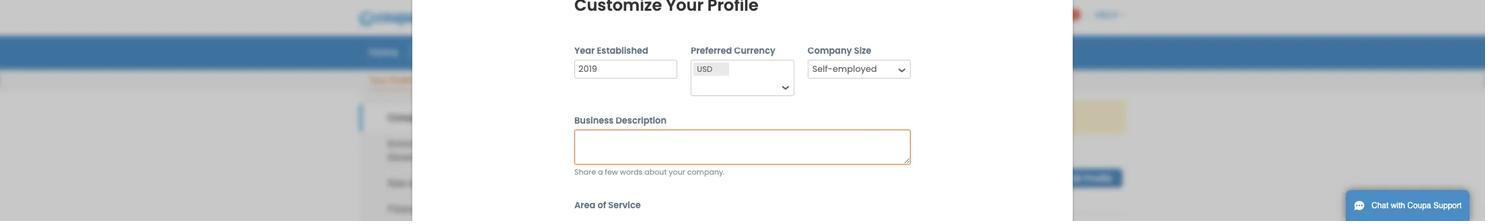 Task type: locate. For each thing, give the bounding box(es) containing it.
0 vertical spatial &
[[441, 152, 448, 163]]

company for company size
[[808, 44, 852, 57]]

bjord's excursions
[[624, 164, 778, 185]]

1 vertical spatial company
[[387, 113, 430, 123]]

performance down risk & compliance link
[[428, 204, 482, 215]]

company up company size 'text field'
[[808, 44, 852, 57]]

0 horizontal spatial &
[[408, 178, 415, 189]]

0 horizontal spatial coupa
[[776, 112, 804, 123]]

business
[[794, 45, 836, 59], [574, 114, 614, 127]]

social,
[[453, 139, 481, 149]]

environmental, social, governance & diversity link
[[359, 131, 536, 170]]

discovered
[[715, 112, 761, 123]]

0 horizontal spatial company
[[387, 113, 430, 123]]

about
[[645, 167, 667, 178]]

diversity
[[450, 152, 486, 163]]

complete
[[597, 112, 637, 123]]

1 vertical spatial business
[[574, 114, 614, 127]]

your left profile
[[640, 112, 658, 123]]

business left description
[[574, 114, 614, 127]]

1 vertical spatial performance
[[428, 204, 482, 215]]

business performance
[[794, 45, 900, 59]]

business up company size 'text field'
[[794, 45, 836, 59]]

0 vertical spatial performance
[[838, 45, 900, 59]]

by
[[763, 112, 773, 123]]

buyers
[[806, 112, 835, 123]]

description
[[616, 114, 667, 127]]

edit profile link
[[1055, 169, 1123, 188]]

service/time sheets
[[522, 45, 616, 59]]

&
[[441, 152, 448, 163], [408, 178, 415, 189]]

your profile link
[[369, 73, 415, 90]]

support
[[1433, 201, 1462, 211]]

performance
[[838, 45, 900, 59], [428, 204, 482, 215]]

coupa right the with
[[1407, 201, 1431, 211]]

looking
[[872, 112, 902, 123]]

financial
[[387, 204, 425, 215]]

profile for your profile
[[389, 75, 414, 85]]

company profile link
[[359, 105, 536, 131]]

Company Size text field
[[809, 61, 893, 78]]

your profile
[[369, 75, 414, 85]]

business for business performance
[[794, 45, 836, 59]]

1 vertical spatial coupa
[[1407, 201, 1431, 211]]

coupa
[[776, 112, 804, 123], [1407, 201, 1431, 211]]

area
[[574, 199, 596, 212]]

coupa right by
[[776, 112, 804, 123]]

profile progress
[[870, 154, 937, 164]]

area of service
[[574, 199, 641, 212]]

with
[[1391, 201, 1405, 211]]

sheets
[[584, 45, 616, 59]]

performance for financial performance
[[428, 204, 482, 215]]

0 vertical spatial business
[[794, 45, 836, 59]]

your right in
[[953, 112, 971, 123]]

edit profile
[[1066, 174, 1112, 184]]

& inside environmental, social, governance & diversity
[[441, 152, 448, 163]]

usd
[[697, 64, 713, 75]]

profile down coupa supplier portal image
[[418, 45, 448, 59]]

invoices link
[[667, 42, 723, 62]]

1 horizontal spatial coupa
[[1407, 201, 1431, 211]]

0 vertical spatial coupa
[[776, 112, 804, 123]]

risk & compliance link
[[359, 170, 536, 196]]

excursions
[[686, 164, 778, 185]]

compliance
[[417, 178, 467, 189]]

0 vertical spatial company
[[808, 44, 852, 57]]

1 horizontal spatial business
[[794, 45, 836, 59]]

company up environmental,
[[387, 113, 430, 123]]

& right risk
[[408, 178, 415, 189]]

0 horizontal spatial performance
[[428, 204, 482, 215]]

business performance link
[[786, 42, 908, 62]]

size
[[854, 44, 871, 57]]

profile right the your
[[389, 75, 414, 85]]

established
[[597, 44, 648, 57]]

for
[[904, 112, 915, 123]]

preferred
[[691, 44, 732, 57]]

financial performance link
[[359, 196, 536, 221]]

your
[[640, 112, 658, 123], [953, 112, 971, 123], [669, 167, 685, 178]]

profile up social,
[[433, 113, 462, 123]]

performance up company size 'text field'
[[838, 45, 900, 59]]

company profile
[[387, 113, 462, 123]]

governance
[[387, 152, 439, 163]]

your right "about"
[[669, 167, 685, 178]]

1 horizontal spatial &
[[441, 152, 448, 163]]

1 vertical spatial &
[[408, 178, 415, 189]]

profile
[[661, 112, 687, 123]]

1 horizontal spatial company
[[808, 44, 852, 57]]

business description
[[574, 114, 667, 127]]

company
[[808, 44, 852, 57], [387, 113, 430, 123]]

share a few words about your company.
[[574, 167, 725, 178]]

few
[[605, 167, 618, 178]]

usd option
[[694, 63, 716, 76]]

edit
[[1066, 174, 1082, 184]]

are
[[856, 112, 869, 123]]

coupa inside button
[[1407, 201, 1431, 211]]

company size
[[808, 44, 871, 57]]

home
[[369, 45, 398, 59]]

share
[[574, 167, 596, 178]]

profile right the edit
[[1085, 174, 1112, 184]]

0 horizontal spatial business
[[574, 114, 614, 127]]

& left diversity
[[441, 152, 448, 163]]

Preferred Currency text field
[[692, 77, 777, 95]]

1 horizontal spatial performance
[[838, 45, 900, 59]]

risk
[[387, 178, 406, 189]]

profile
[[418, 45, 448, 59], [389, 75, 414, 85], [433, 113, 462, 123], [870, 154, 897, 164], [1085, 174, 1112, 184]]

complete your profile to get discovered by coupa buyers that are looking for items in your category.
[[597, 112, 1012, 123]]

& inside risk & compliance link
[[408, 178, 415, 189]]

risk & compliance
[[387, 178, 467, 189]]

items
[[918, 112, 940, 123]]



Task type: describe. For each thing, give the bounding box(es) containing it.
a
[[598, 167, 603, 178]]

financial performance
[[387, 204, 482, 215]]

1 horizontal spatial your
[[669, 167, 685, 178]]

chat with coupa support button
[[1346, 190, 1470, 221]]

bjord's
[[624, 164, 681, 185]]

0 horizontal spatial your
[[640, 112, 658, 123]]

catalogs
[[734, 45, 774, 59]]

profile left "progress"
[[870, 154, 897, 164]]

service/time sheets link
[[513, 42, 625, 62]]

category.
[[974, 112, 1012, 123]]

profile for company profile
[[433, 113, 462, 123]]

environmental,
[[387, 139, 450, 149]]

asn
[[636, 45, 656, 59]]

in
[[943, 112, 950, 123]]

home link
[[361, 42, 407, 62]]

invoices
[[676, 45, 714, 59]]

coupa inside alert
[[776, 112, 804, 123]]

asn link
[[627, 42, 664, 62]]

company.
[[687, 167, 725, 178]]

performance for business performance
[[838, 45, 900, 59]]

business for business description
[[574, 114, 614, 127]]

that
[[837, 112, 853, 123]]

coupa supplier portal image
[[349, 2, 522, 36]]

chat with coupa support
[[1372, 201, 1462, 211]]

your
[[369, 75, 387, 85]]

profile link
[[409, 42, 457, 62]]

year
[[574, 44, 595, 57]]

complete your profile to get discovered by coupa buyers that are looking for items in your category. alert
[[556, 100, 1126, 134]]

words
[[620, 167, 643, 178]]

catalogs link
[[725, 42, 783, 62]]

preferred currency
[[691, 44, 775, 57]]

currency
[[734, 44, 775, 57]]

get
[[700, 112, 713, 123]]

year established
[[574, 44, 648, 57]]

chat
[[1372, 201, 1389, 211]]

Business Description text field
[[574, 130, 911, 165]]

Year Established text field
[[574, 60, 678, 79]]

profile for edit profile
[[1085, 174, 1112, 184]]

2 horizontal spatial your
[[953, 112, 971, 123]]

environmental, social, governance & diversity
[[387, 139, 486, 163]]

company for company profile
[[387, 113, 430, 123]]

bjord's excursions image
[[556, 148, 610, 203]]

bjord's excursions banner
[[556, 148, 1126, 221]]

service
[[608, 199, 641, 212]]

progress
[[899, 154, 937, 164]]

service/time
[[522, 45, 582, 59]]

to
[[689, 112, 697, 123]]

of
[[598, 199, 606, 212]]



Task type: vqa. For each thing, say whether or not it's contained in the screenshot.
Coupa within Button
yes



